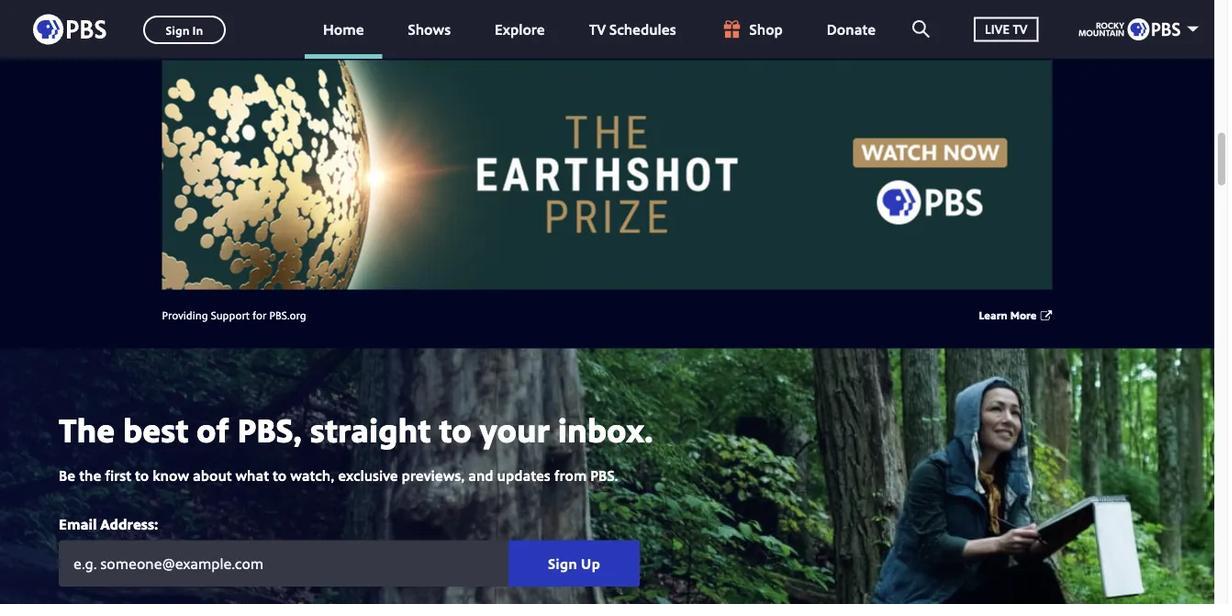 Task type: vqa. For each thing, say whether or not it's contained in the screenshot.
Pbs.
yes



Task type: locate. For each thing, give the bounding box(es) containing it.
rmpbs image
[[1079, 18, 1181, 40]]

watch,
[[290, 465, 334, 485]]

pbs image
[[33, 9, 106, 50]]

to right the what
[[273, 465, 287, 485]]

be
[[59, 465, 75, 485]]

from
[[554, 465, 587, 485]]

email address:
[[59, 514, 158, 534]]

inbox.
[[558, 406, 653, 451]]

to
[[439, 406, 472, 451], [135, 465, 149, 485], [273, 465, 287, 485]]

support
[[211, 307, 250, 322]]

donate link
[[809, 0, 894, 59]]

shows
[[408, 19, 451, 39]]

exclusive
[[338, 465, 398, 485]]

the
[[59, 406, 115, 451]]

learn
[[979, 307, 1008, 322]]

to right the "first"
[[135, 465, 149, 485]]

to up previews,
[[439, 406, 472, 451]]

of
[[197, 406, 229, 451]]

tv right live
[[1013, 20, 1028, 38]]

pbs,
[[237, 406, 302, 451]]

tv
[[589, 19, 606, 39], [1013, 20, 1028, 38]]

the best of pbs, straight to your inbox.
[[59, 406, 653, 451]]

straight
[[310, 406, 431, 451]]

shop link
[[702, 0, 801, 59]]

providing support for pbs.org
[[162, 307, 306, 322]]

best
[[123, 406, 189, 451]]

shop
[[750, 19, 783, 39]]

search image
[[913, 20, 930, 38]]

2 horizontal spatial to
[[439, 406, 472, 451]]

0 horizontal spatial tv
[[589, 19, 606, 39]]

live tv
[[985, 20, 1028, 38]]

Email Address: email field
[[59, 540, 509, 587]]

know
[[153, 465, 189, 485]]

pbs.org
[[269, 307, 306, 322]]

for
[[252, 307, 267, 322]]

live
[[985, 20, 1010, 38]]

tv left schedules
[[589, 19, 606, 39]]



Task type: describe. For each thing, give the bounding box(es) containing it.
learn more link
[[979, 307, 1037, 322]]

schedules
[[610, 19, 676, 39]]

explore
[[495, 19, 545, 39]]

email
[[59, 514, 97, 534]]

live tv link
[[956, 0, 1057, 59]]

more
[[1010, 307, 1037, 322]]

about
[[193, 465, 232, 485]]

1 horizontal spatial to
[[273, 465, 287, 485]]

sign up button
[[509, 540, 640, 587]]

and
[[468, 465, 494, 485]]

address:
[[100, 514, 158, 534]]

pbs.
[[591, 465, 618, 485]]

1 horizontal spatial tv
[[1013, 20, 1028, 38]]

updates
[[497, 465, 551, 485]]

tv schedules
[[589, 19, 676, 39]]

up
[[581, 553, 600, 573]]

be the first to know about what to watch, exclusive previews, and updates from pbs.
[[59, 465, 618, 485]]

home
[[323, 19, 364, 39]]

explore link
[[477, 0, 563, 59]]

sign
[[548, 553, 577, 573]]

sign up
[[548, 553, 600, 573]]

your
[[480, 406, 550, 451]]

advertisement region
[[162, 60, 1052, 289]]

first
[[105, 465, 131, 485]]

donate
[[827, 19, 876, 39]]

0 horizontal spatial to
[[135, 465, 149, 485]]

previews,
[[402, 465, 465, 485]]

tv schedules link
[[571, 0, 695, 59]]

learn more
[[979, 307, 1037, 322]]

the
[[79, 465, 101, 485]]

providing
[[162, 307, 208, 322]]

tv inside 'link'
[[589, 19, 606, 39]]

shows link
[[390, 0, 469, 59]]

what
[[235, 465, 269, 485]]

home link
[[305, 0, 382, 59]]



